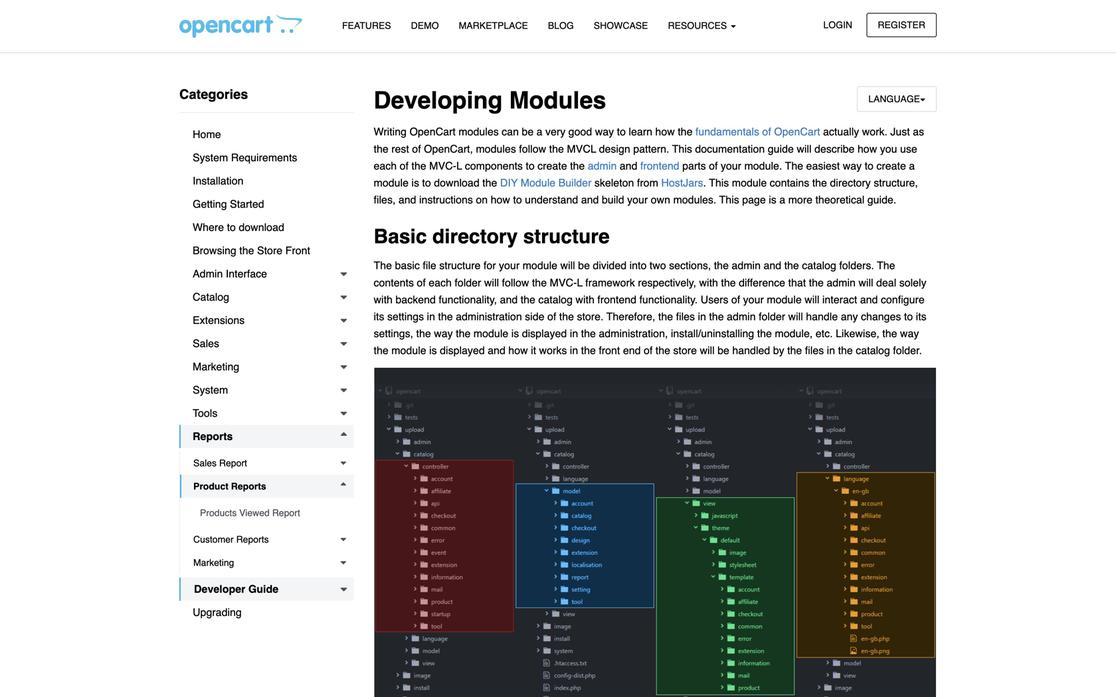 Task type: describe. For each thing, give the bounding box(es) containing it.
modules
[[509, 87, 606, 114]]

system for system
[[193, 384, 228, 396]]

understand
[[525, 194, 578, 206]]

mvc- inside actually work. just as the rest of opencart, modules follow the mvcl design pattern. this documentation guide will describe how you use each of the mvc-l components to create the
[[429, 160, 457, 172]]

product
[[193, 481, 229, 492]]

of inside parts of your module. the easiest way to create a module is to download the
[[709, 160, 718, 172]]

opencart - open source shopping cart solution image
[[179, 14, 302, 38]]

store
[[673, 345, 697, 357]]

fundamentals of opencart link
[[696, 126, 820, 138]]

1 horizontal spatial displayed
[[522, 328, 567, 340]]

settings,
[[374, 328, 413, 340]]

file struct image
[[374, 368, 937, 698]]

language button
[[857, 86, 937, 112]]

and down administration on the left top of page
[[488, 345, 506, 357]]

marketing for the bottom marketing link
[[193, 558, 234, 569]]

writing opencart modules can be a very good way to learn how the fundamentals of opencart
[[374, 126, 820, 138]]

0 horizontal spatial folder
[[455, 277, 481, 289]]

admin up diy module builder skeleton from hostjars
[[588, 160, 617, 172]]

your inside . this module contains the directory structure, files, and instructions on how to understand and build your own modules. this page is a more theoretical guide.
[[627, 194, 648, 206]]

categories
[[179, 87, 248, 102]]

admin interface link
[[179, 262, 354, 286]]

register
[[878, 20, 926, 30]]

guide
[[768, 143, 794, 155]]

more
[[789, 194, 813, 206]]

0 horizontal spatial report
[[219, 458, 247, 469]]

create inside actually work. just as the rest of opencart, modules follow the mvcl design pattern. this documentation guide will describe how you use each of the mvc-l components to create the
[[538, 160, 567, 172]]

showcase link
[[584, 14, 658, 37]]

is down administration on the left top of page
[[512, 328, 519, 340]]

tools
[[193, 407, 218, 420]]

0 horizontal spatial files
[[676, 311, 695, 323]]

describe
[[815, 143, 855, 155]]

will up module, in the top of the page
[[789, 311, 803, 323]]

solely
[[900, 277, 927, 289]]

diy module builder skeleton from hostjars
[[500, 177, 703, 189]]

how inside actually work. just as the rest of opencart, modules follow the mvcl design pattern. this documentation guide will describe how you use each of the mvc-l components to create the
[[858, 143, 877, 155]]

getting started link
[[179, 193, 354, 216]]

module down administration on the left top of page
[[474, 328, 509, 340]]

is down backend
[[429, 345, 437, 357]]

and up changes
[[860, 294, 878, 306]]

of up guide
[[763, 126, 771, 138]]

1 horizontal spatial structure
[[523, 225, 610, 248]]

getting
[[193, 198, 227, 210]]

l inside the basic file structure for your module will be divided into two sections, the admin and the catalog folders. the contents of each folder will follow the mvc-l framework respectively, with the difference that the admin will deal solely with backend functionality, and the catalog with frontend functionality. users of your module will interact and configure its settings in the administration side of the store. therefore, the files in the admin folder will handle any changes to its settings, the way the module is displayed in the administration, install/uninstalling the module, etc. likewise, the way the module is displayed and how it works in the front end of the store will be handled by the files in the catalog folder.
[[577, 277, 583, 289]]

to up design
[[617, 126, 626, 138]]

resources link
[[658, 14, 746, 37]]

each for of
[[374, 160, 397, 172]]

mvcl
[[567, 143, 596, 155]]

of right rest
[[412, 143, 421, 155]]

works
[[539, 345, 567, 357]]

extensions
[[193, 314, 245, 327]]

1 vertical spatial download
[[239, 221, 284, 234]]

module inside . this module contains the directory structure, files, and instructions on how to understand and build your own modules. this page is a more theoretical guide.
[[732, 177, 767, 189]]

how inside . this module contains the directory structure, files, and instructions on how to understand and build your own modules. this page is a more theoretical guide.
[[491, 194, 510, 206]]

front
[[599, 345, 620, 357]]

modules.
[[673, 194, 717, 206]]

product reports link
[[180, 475, 354, 498]]

pattern.
[[633, 143, 670, 155]]

configure
[[881, 294, 925, 306]]

features
[[342, 20, 391, 31]]

interact
[[823, 294, 857, 306]]

etc.
[[816, 328, 833, 340]]

and up the "difference"
[[764, 260, 782, 272]]

way up design
[[595, 126, 614, 138]]

login link
[[812, 13, 864, 37]]

structure,
[[874, 177, 918, 189]]

documentation
[[695, 143, 765, 155]]

way inside parts of your module. the easiest way to create a module is to download the
[[843, 160, 862, 172]]

will down folders.
[[859, 277, 874, 289]]

end
[[623, 345, 641, 357]]

0 vertical spatial a
[[537, 126, 543, 138]]

1 opencart from the left
[[410, 126, 456, 138]]

upgrading link
[[179, 601, 354, 625]]

by
[[773, 345, 785, 357]]

of right 'side'
[[548, 311, 556, 323]]

store.
[[577, 311, 604, 323]]

2 vertical spatial catalog
[[856, 345, 890, 357]]

module down that
[[767, 294, 802, 306]]

in right works
[[570, 345, 578, 357]]

handled
[[733, 345, 770, 357]]

in down store.
[[570, 328, 578, 340]]

0 horizontal spatial with
[[374, 294, 393, 306]]

store
[[257, 245, 283, 257]]

administration
[[456, 311, 522, 323]]

work.
[[862, 126, 888, 138]]

writing
[[374, 126, 407, 138]]

files,
[[374, 194, 396, 206]]

1 vertical spatial directory
[[433, 225, 518, 248]]

from
[[637, 177, 659, 189]]

guide.
[[868, 194, 897, 206]]

backend
[[396, 294, 436, 306]]

your down the "difference"
[[743, 294, 764, 306]]

hostjars link
[[661, 177, 703, 189]]

theoretical
[[816, 194, 865, 206]]

sales report
[[193, 458, 247, 469]]

and right files,
[[399, 194, 416, 206]]

that
[[788, 277, 806, 289]]

system requirements
[[193, 152, 297, 164]]

2 vertical spatial this
[[719, 194, 739, 206]]

is inside . this module contains the directory structure, files, and instructions on how to understand and build your own modules. this page is a more theoretical guide.
[[769, 194, 777, 206]]

of right users
[[732, 294, 740, 306]]

will down for
[[484, 277, 499, 289]]

products viewed report
[[200, 508, 300, 519]]

components
[[465, 160, 523, 172]]

customer
[[193, 535, 234, 545]]

follow inside the basic file structure for your module will be divided into two sections, the admin and the catalog folders. the contents of each folder will follow the mvc-l framework respectively, with the difference that the admin will deal solely with backend functionality, and the catalog with frontend functionality. users of your module will interact and configure its settings in the administration side of the store. therefore, the files in the admin folder will handle any changes to its settings, the way the module is displayed in the administration, install/uninstalling the module, etc. likewise, the way the module is displayed and how it works in the front end of the store will be handled by the files in the catalog folder.
[[502, 277, 529, 289]]

browsing
[[193, 245, 236, 257]]

each for folder
[[429, 277, 452, 289]]

a inside . this module contains the directory structure, files, and instructions on how to understand and build your own modules. this page is a more theoretical guide.
[[780, 194, 786, 206]]

admin down users
[[727, 311, 756, 323]]

basic
[[395, 260, 420, 272]]

to right the where
[[227, 221, 236, 234]]

started
[[230, 198, 264, 210]]

marketing for marketing link to the top
[[193, 361, 239, 373]]

parts
[[683, 160, 706, 172]]

0 horizontal spatial displayed
[[440, 345, 485, 357]]

home
[[193, 128, 221, 141]]

0 vertical spatial reports
[[193, 431, 233, 443]]

it
[[531, 345, 536, 357]]

admin up interact
[[827, 277, 856, 289]]

sales for sales
[[193, 338, 219, 350]]

respectively,
[[638, 277, 696, 289]]

sales for sales report
[[193, 458, 217, 469]]

basic directory structure
[[374, 225, 610, 248]]

module down settings,
[[392, 345, 426, 357]]

contents
[[374, 277, 414, 289]]

this inside actually work. just as the rest of opencart, modules follow the mvcl design pattern. this documentation guide will describe how you use each of the mvc-l components to create the
[[672, 143, 692, 155]]

will up handle
[[805, 294, 820, 306]]

the inside parts of your module. the easiest way to create a module is to download the
[[785, 160, 804, 172]]

create inside parts of your module. the easiest way to create a module is to download the
[[877, 160, 906, 172]]

to inside . this module contains the directory structure, files, and instructions on how to understand and build your own modules. this page is a more theoretical guide.
[[513, 194, 522, 206]]

learn
[[629, 126, 653, 138]]

upgrading
[[193, 607, 242, 619]]

frontend link
[[641, 160, 680, 172]]

interface
[[226, 268, 267, 280]]

demo link
[[401, 14, 449, 37]]

you
[[880, 143, 897, 155]]

functionality,
[[439, 294, 497, 306]]

functionality.
[[640, 294, 698, 306]]

catalog link
[[179, 286, 354, 309]]

2 horizontal spatial be
[[718, 345, 730, 357]]



Task type: vqa. For each thing, say whether or not it's contained in the screenshot.
admin and frontend at top right
yes



Task type: locate. For each thing, give the bounding box(es) containing it.
be left divided
[[578, 260, 590, 272]]

reports for product
[[231, 481, 266, 492]]

l inside actually work. just as the rest of opencart, modules follow the mvcl design pattern. this documentation guide will describe how you use each of the mvc-l components to create the
[[457, 160, 462, 172]]

1 horizontal spatial directory
[[830, 177, 871, 189]]

1 horizontal spatial report
[[272, 508, 300, 519]]

1 vertical spatial marketing
[[193, 558, 234, 569]]

be
[[522, 126, 534, 138], [578, 260, 590, 272], [718, 345, 730, 357]]

l left framework
[[577, 277, 583, 289]]

system for system requirements
[[193, 152, 228, 164]]

of right parts
[[709, 160, 718, 172]]

frontend down framework
[[598, 294, 637, 306]]

sales report link
[[180, 452, 354, 475]]

1 create from the left
[[538, 160, 567, 172]]

1 vertical spatial each
[[429, 277, 452, 289]]

sales up product
[[193, 458, 217, 469]]

2 vertical spatial reports
[[236, 535, 269, 545]]

developer
[[194, 583, 245, 596]]

0 vertical spatial catalog
[[802, 260, 837, 272]]

system up tools
[[193, 384, 228, 396]]

and down design
[[620, 160, 638, 172]]

instructions
[[419, 194, 473, 206]]

0 horizontal spatial frontend
[[598, 294, 637, 306]]

in up the install/uninstalling
[[698, 311, 706, 323]]

difference
[[739, 277, 786, 289]]

0 horizontal spatial create
[[538, 160, 567, 172]]

1 vertical spatial l
[[577, 277, 583, 289]]

marketing link up developer guide link
[[180, 552, 354, 575]]

0 vertical spatial report
[[219, 458, 247, 469]]

administration,
[[599, 328, 668, 340]]

1 horizontal spatial l
[[577, 277, 583, 289]]

diy
[[500, 177, 518, 189]]

module right for
[[523, 260, 558, 272]]

folder up functionality,
[[455, 277, 481, 289]]

directory inside . this module contains the directory structure, files, and instructions on how to understand and build your own modules. this page is a more theoretical guide.
[[830, 177, 871, 189]]

product reports
[[193, 481, 266, 492]]

0 vertical spatial marketing
[[193, 361, 239, 373]]

own
[[651, 194, 671, 206]]

1 vertical spatial follow
[[502, 277, 529, 289]]

2 vertical spatial be
[[718, 345, 730, 357]]

2 vertical spatial a
[[780, 194, 786, 206]]

1 horizontal spatial with
[[576, 294, 595, 306]]

1 horizontal spatial folder
[[759, 311, 786, 323]]

browsing the store front
[[193, 245, 310, 257]]

side
[[525, 311, 545, 323]]

the up contents
[[374, 260, 392, 272]]

admin up the "difference"
[[732, 260, 761, 272]]

basic
[[374, 225, 427, 248]]

files down 'functionality.'
[[676, 311, 695, 323]]

0 horizontal spatial mvc-
[[429, 160, 457, 172]]

0 horizontal spatial l
[[457, 160, 462, 172]]

module up page
[[732, 177, 767, 189]]

the up the contains
[[785, 160, 804, 172]]

to down configure
[[904, 311, 913, 323]]

framework
[[586, 277, 635, 289]]

to inside actually work. just as the rest of opencart, modules follow the mvcl design pattern. this documentation guide will describe how you use each of the mvc-l components to create the
[[526, 160, 535, 172]]

1 horizontal spatial mvc-
[[550, 277, 577, 289]]

0 horizontal spatial opencart
[[410, 126, 456, 138]]

0 horizontal spatial download
[[239, 221, 284, 234]]

1 system from the top
[[193, 152, 228, 164]]

system link
[[179, 379, 354, 402]]

how down the work.
[[858, 143, 877, 155]]

frontend
[[641, 160, 680, 172], [598, 294, 637, 306]]

its down configure
[[916, 311, 927, 323]]

features link
[[332, 14, 401, 37]]

frontend inside the basic file structure for your module will be divided into two sections, the admin and the catalog folders. the contents of each folder will follow the mvc-l framework respectively, with the difference that the admin will deal solely with backend functionality, and the catalog with frontend functionality. users of your module will interact and configure its settings in the administration side of the store. therefore, the files in the admin folder will handle any changes to its settings, the way the module is displayed in the administration, install/uninstalling the module, etc. likewise, the way the module is displayed and how it works in the front end of the store will be handled by the files in the catalog folder.
[[598, 294, 637, 306]]

module up files,
[[374, 177, 409, 189]]

follow down very
[[519, 143, 546, 155]]

will down the install/uninstalling
[[700, 345, 715, 357]]

1 vertical spatial sales
[[193, 458, 217, 469]]

1 vertical spatial catalog
[[539, 294, 573, 306]]

mvc- down opencart,
[[429, 160, 457, 172]]

sales down extensions
[[193, 338, 219, 350]]

each inside actually work. just as the rest of opencart, modules follow the mvcl design pattern. this documentation guide will describe how you use each of the mvc-l components to create the
[[374, 160, 397, 172]]

0 vertical spatial system
[[193, 152, 228, 164]]

1 horizontal spatial catalog
[[802, 260, 837, 272]]

each
[[374, 160, 397, 172], [429, 277, 452, 289]]

admin interface
[[193, 268, 267, 280]]

1 horizontal spatial create
[[877, 160, 906, 172]]

catalog
[[193, 291, 229, 303]]

your inside parts of your module. the easiest way to create a module is to download the
[[721, 160, 742, 172]]

very
[[546, 126, 566, 138]]

divided
[[593, 260, 627, 272]]

modules up components
[[476, 143, 516, 155]]

catalog up that
[[802, 260, 837, 272]]

showcase
[[594, 20, 648, 31]]

2 horizontal spatial catalog
[[856, 345, 890, 357]]

with down contents
[[374, 294, 393, 306]]

1 vertical spatial structure
[[439, 260, 481, 272]]

to down the work.
[[865, 160, 874, 172]]

1 horizontal spatial be
[[578, 260, 590, 272]]

your down documentation
[[721, 160, 742, 172]]

customer reports
[[193, 535, 269, 545]]

a down use
[[909, 160, 915, 172]]

builder
[[559, 177, 592, 189]]

displayed
[[522, 328, 567, 340], [440, 345, 485, 357]]

1 its from the left
[[374, 311, 384, 323]]

this
[[672, 143, 692, 155], [709, 177, 729, 189], [719, 194, 739, 206]]

how inside the basic file structure for your module will be divided into two sections, the admin and the catalog folders. the contents of each folder will follow the mvc-l framework respectively, with the difference that the admin will deal solely with backend functionality, and the catalog with frontend functionality. users of your module will interact and configure its settings in the administration side of the store. therefore, the files in the admin folder will handle any changes to its settings, the way the module is displayed in the administration, install/uninstalling the module, etc. likewise, the way the module is displayed and how it works in the front end of the store will be handled by the files in the catalog folder.
[[509, 345, 528, 357]]

catalog up 'side'
[[539, 294, 573, 306]]

of up backend
[[417, 277, 426, 289]]

into
[[630, 260, 647, 272]]

and down diy module builder skeleton from hostjars
[[581, 194, 599, 206]]

2 horizontal spatial with
[[699, 277, 718, 289]]

1 horizontal spatial each
[[429, 277, 452, 289]]

for
[[484, 260, 496, 272]]

your
[[721, 160, 742, 172], [627, 194, 648, 206], [499, 260, 520, 272], [743, 294, 764, 306]]

this up parts
[[672, 143, 692, 155]]

structure inside the basic file structure for your module will be divided into two sections, the admin and the catalog folders. the contents of each folder will follow the mvc-l framework respectively, with the difference that the admin will deal solely with backend functionality, and the catalog with frontend functionality. users of your module will interact and configure its settings in the administration side of the store. therefore, the files in the admin folder will handle any changes to its settings, the way the module is displayed in the administration, install/uninstalling the module, etc. likewise, the way the module is displayed and how it works in the front end of the store will be handled by the files in the catalog folder.
[[439, 260, 481, 272]]

0 vertical spatial be
[[522, 126, 534, 138]]

1 vertical spatial this
[[709, 177, 729, 189]]

1 horizontal spatial a
[[780, 194, 786, 206]]

marketing link
[[179, 356, 354, 379], [180, 552, 354, 575]]

2 create from the left
[[877, 160, 906, 172]]

directory up theoretical
[[830, 177, 871, 189]]

extensions link
[[179, 309, 354, 332]]

displayed down administration on the left top of page
[[440, 345, 485, 357]]

2 horizontal spatial the
[[877, 260, 895, 272]]

use
[[900, 143, 918, 155]]

be right can
[[522, 126, 534, 138]]

1 horizontal spatial opencart
[[774, 126, 820, 138]]

0 horizontal spatial directory
[[433, 225, 518, 248]]

1 vertical spatial reports
[[231, 481, 266, 492]]

0 vertical spatial download
[[434, 177, 480, 189]]

opencart,
[[424, 143, 473, 155]]

1 vertical spatial marketing link
[[180, 552, 354, 575]]

way
[[595, 126, 614, 138], [843, 160, 862, 172], [434, 328, 453, 340], [900, 328, 919, 340]]

download down getting started link
[[239, 221, 284, 234]]

reports down tools
[[193, 431, 233, 443]]

displayed up works
[[522, 328, 567, 340]]

0 vertical spatial mvc-
[[429, 160, 457, 172]]

1 vertical spatial report
[[272, 508, 300, 519]]

to up module
[[526, 160, 535, 172]]

opencart up guide
[[774, 126, 820, 138]]

0 horizontal spatial be
[[522, 126, 534, 138]]

reports link
[[179, 425, 354, 449]]

in down "etc."
[[827, 345, 835, 357]]

marketplace link
[[449, 14, 538, 37]]

blog
[[548, 20, 574, 31]]

mvc- left framework
[[550, 277, 577, 289]]

the
[[785, 160, 804, 172], [374, 260, 392, 272], [877, 260, 895, 272]]

of down rest
[[400, 160, 409, 172]]

folder
[[455, 277, 481, 289], [759, 311, 786, 323]]

modules
[[459, 126, 499, 138], [476, 143, 516, 155]]

build
[[602, 194, 624, 206]]

the inside . this module contains the directory structure, files, and instructions on how to understand and build your own modules. this page is a more theoretical guide.
[[813, 177, 827, 189]]

with up store.
[[576, 294, 595, 306]]

1 vertical spatial system
[[193, 384, 228, 396]]

0 horizontal spatial its
[[374, 311, 384, 323]]

system down home
[[193, 152, 228, 164]]

0 vertical spatial this
[[672, 143, 692, 155]]

handle
[[806, 311, 838, 323]]

reports for customer
[[236, 535, 269, 545]]

1 vertical spatial displayed
[[440, 345, 485, 357]]

its up settings,
[[374, 311, 384, 323]]

tools link
[[179, 402, 354, 425]]

0 horizontal spatial structure
[[439, 260, 481, 272]]

settings
[[387, 311, 424, 323]]

sales link
[[179, 332, 354, 356]]

1 horizontal spatial files
[[805, 345, 824, 357]]

good
[[569, 126, 592, 138]]

1 vertical spatial folder
[[759, 311, 786, 323]]

sections,
[[669, 260, 711, 272]]

marketing down customer
[[193, 558, 234, 569]]

where to download link
[[179, 216, 354, 239]]

your down from
[[627, 194, 648, 206]]

getting started
[[193, 198, 264, 210]]

how right on on the top left
[[491, 194, 510, 206]]

your right for
[[499, 260, 520, 272]]

the inside parts of your module. the easiest way to create a module is to download the
[[483, 177, 497, 189]]

therefore,
[[607, 311, 656, 323]]

install/uninstalling
[[671, 328, 754, 340]]

any
[[841, 311, 858, 323]]

0 vertical spatial l
[[457, 160, 462, 172]]

structure left for
[[439, 260, 481, 272]]

1 vertical spatial files
[[805, 345, 824, 357]]

way up folder.
[[900, 328, 919, 340]]

1 vertical spatial a
[[909, 160, 915, 172]]

reports
[[193, 431, 233, 443], [231, 481, 266, 492], [236, 535, 269, 545]]

0 vertical spatial directory
[[830, 177, 871, 189]]

reports up products viewed report
[[231, 481, 266, 492]]

system requirements link
[[179, 146, 354, 169]]

0 horizontal spatial each
[[374, 160, 397, 172]]

customer reports link
[[180, 528, 354, 552]]

0 vertical spatial displayed
[[522, 328, 567, 340]]

report right the viewed
[[272, 508, 300, 519]]

2 opencart from the left
[[774, 126, 820, 138]]

1 vertical spatial be
[[578, 260, 590, 272]]

installation
[[193, 175, 244, 187]]

way down describe
[[843, 160, 862, 172]]

2 system from the top
[[193, 384, 228, 396]]

will right guide
[[797, 143, 812, 155]]

this left page
[[719, 194, 739, 206]]

0 vertical spatial sales
[[193, 338, 219, 350]]

developing
[[374, 87, 503, 114]]

how up pattern.
[[656, 126, 675, 138]]

mvc- inside the basic file structure for your module will be divided into two sections, the admin and the catalog folders. the contents of each folder will follow the mvc-l framework respectively, with the difference that the admin will deal solely with backend functionality, and the catalog with frontend functionality. users of your module will interact and configure its settings in the administration side of the store. therefore, the files in the admin folder will handle any changes to its settings, the way the module is displayed in the administration, install/uninstalling the module, etc. likewise, the way the module is displayed and how it works in the front end of the store will be handled by the files in the catalog folder.
[[550, 277, 577, 289]]

0 vertical spatial structure
[[523, 225, 610, 248]]

file
[[423, 260, 436, 272]]

report up product reports
[[219, 458, 247, 469]]

reports down the viewed
[[236, 535, 269, 545]]

2 horizontal spatial a
[[909, 160, 915, 172]]

admin
[[193, 268, 223, 280]]

0 vertical spatial follow
[[519, 143, 546, 155]]

module inside parts of your module. the easiest way to create a module is to download the
[[374, 177, 409, 189]]

skeleton
[[595, 177, 634, 189]]

2 its from the left
[[916, 311, 927, 323]]

this right .
[[709, 177, 729, 189]]

to inside the basic file structure for your module will be divided into two sections, the admin and the catalog folders. the contents of each folder will follow the mvc-l framework respectively, with the difference that the admin will deal solely with backend functionality, and the catalog with frontend functionality. users of your module will interact and configure its settings in the administration side of the store. therefore, the files in the admin folder will handle any changes to its settings, the way the module is displayed in the administration, install/uninstalling the module, etc. likewise, the way the module is displayed and how it works in the front end of the store will be handled by the files in the catalog folder.
[[904, 311, 913, 323]]

0 vertical spatial modules
[[459, 126, 499, 138]]

. this module contains the directory structure, files, and instructions on how to understand and build your own modules. this page is a more theoretical guide.
[[374, 177, 918, 206]]

its
[[374, 311, 384, 323], [916, 311, 927, 323]]

rest
[[392, 143, 409, 155]]

download inside parts of your module. the easiest way to create a module is to download the
[[434, 177, 480, 189]]

system inside system link
[[193, 384, 228, 396]]

to up instructions at the left of the page
[[422, 177, 431, 189]]

marketing link down extensions 'link'
[[179, 356, 354, 379]]

blog link
[[538, 14, 584, 37]]

files
[[676, 311, 695, 323], [805, 345, 824, 357]]

is inside parts of your module. the easiest way to create a module is to download the
[[412, 177, 419, 189]]

actually
[[823, 126, 859, 138]]

way down functionality,
[[434, 328, 453, 340]]

1 horizontal spatial frontend
[[641, 160, 680, 172]]

folders.
[[840, 260, 874, 272]]

a inside parts of your module. the easiest way to create a module is to download the
[[909, 160, 915, 172]]

reports inside 'link'
[[231, 481, 266, 492]]

each inside the basic file structure for your module will be divided into two sections, the admin and the catalog folders. the contents of each folder will follow the mvc-l framework respectively, with the difference that the admin will deal solely with backend functionality, and the catalog with frontend functionality. users of your module will interact and configure its settings in the administration side of the store. therefore, the files in the admin folder will handle any changes to its settings, the way the module is displayed in the administration, install/uninstalling the module, etc. likewise, the way the module is displayed and how it works in the front end of the store will be handled by the files in the catalog folder.
[[429, 277, 452, 289]]

follow inside actually work. just as the rest of opencart, modules follow the mvcl design pattern. this documentation guide will describe how you use each of the mvc-l components to create the
[[519, 143, 546, 155]]

1 vertical spatial modules
[[476, 143, 516, 155]]

will inside actually work. just as the rest of opencart, modules follow the mvcl design pattern. this documentation guide will describe how you use each of the mvc-l components to create the
[[797, 143, 812, 155]]

create down the you on the top right of the page
[[877, 160, 906, 172]]

1 horizontal spatial the
[[785, 160, 804, 172]]

frontend down pattern.
[[641, 160, 680, 172]]

0 vertical spatial each
[[374, 160, 397, 172]]

1 vertical spatial mvc-
[[550, 277, 577, 289]]

1 vertical spatial frontend
[[598, 294, 637, 306]]

in down backend
[[427, 311, 435, 323]]

hostjars
[[661, 177, 703, 189]]

0 vertical spatial folder
[[455, 277, 481, 289]]

to down diy
[[513, 194, 522, 206]]

guide
[[248, 583, 279, 596]]

the up deal on the right top of page
[[877, 260, 895, 272]]

system inside system requirements link
[[193, 152, 228, 164]]

and up administration on the left top of page
[[500, 294, 518, 306]]

1 horizontal spatial its
[[916, 311, 927, 323]]

0 horizontal spatial catalog
[[539, 294, 573, 306]]

marketing
[[193, 361, 239, 373], [193, 558, 234, 569]]

is right page
[[769, 194, 777, 206]]

0 vertical spatial marketing link
[[179, 356, 354, 379]]

of right end
[[644, 345, 653, 357]]

with up users
[[699, 277, 718, 289]]

will left divided
[[561, 260, 575, 272]]

directory up for
[[433, 225, 518, 248]]

on
[[476, 194, 488, 206]]

is up basic
[[412, 177, 419, 189]]

create up diy module builder link
[[538, 160, 567, 172]]

1 horizontal spatial download
[[434, 177, 480, 189]]

demo
[[411, 20, 439, 31]]

each down rest
[[374, 160, 397, 172]]

0 vertical spatial frontend
[[641, 160, 680, 172]]

opencart
[[410, 126, 456, 138], [774, 126, 820, 138]]

module
[[374, 177, 409, 189], [732, 177, 767, 189], [523, 260, 558, 272], [767, 294, 802, 306], [474, 328, 509, 340], [392, 345, 426, 357]]

structure down understand
[[523, 225, 610, 248]]

0 vertical spatial files
[[676, 311, 695, 323]]

browsing the store front link
[[179, 239, 354, 262]]

viewed
[[239, 508, 270, 519]]

files down "etc."
[[805, 345, 824, 357]]

a left very
[[537, 126, 543, 138]]

developer guide link
[[179, 578, 354, 601]]

modules left can
[[459, 126, 499, 138]]

l down opencart,
[[457, 160, 462, 172]]

0 horizontal spatial a
[[537, 126, 543, 138]]

0 horizontal spatial the
[[374, 260, 392, 272]]

modules inside actually work. just as the rest of opencart, modules follow the mvcl design pattern. this documentation guide will describe how you use each of the mvc-l components to create the
[[476, 143, 516, 155]]



